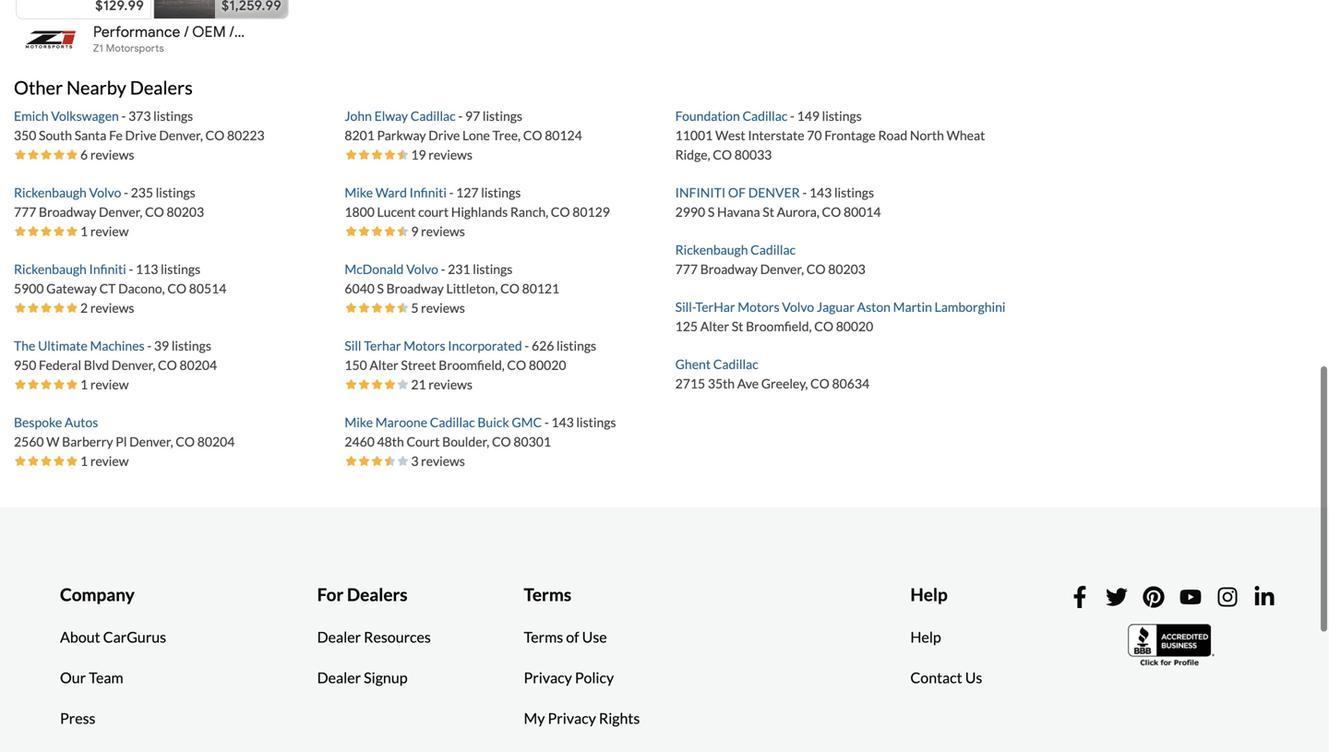 Task type: describe. For each thing, give the bounding box(es) containing it.
star half image for 19 reviews
[[396, 148, 409, 161]]

listings inside infiniti of denver - 143 listings 2990 s havana st aurora, co 80014
[[835, 185, 875, 201]]

privacy policy
[[524, 669, 614, 687]]

0 horizontal spatial 80020
[[529, 358, 567, 373]]

sill-terhar motors volvo jaguar aston martin lamborghini 125 alter st broomfield, co 80020
[[676, 299, 1006, 334]]

co down 39
[[158, 358, 177, 373]]

court
[[407, 434, 440, 450]]

bespoke autos
[[14, 415, 98, 431]]

1 for blvd
[[80, 377, 88, 393]]

gmc
[[512, 415, 542, 431]]

ghent cadillac link
[[676, 357, 759, 372]]

1 horizontal spatial infiniti
[[410, 185, 447, 201]]

co left the 80121
[[501, 281, 520, 297]]

ghent cadillac 2715 35th ave greeley, co 80634
[[676, 357, 870, 392]]

6 reviews
[[80, 147, 134, 163]]

help inside help link
[[911, 629, 942, 647]]

- left 626 on the top left
[[525, 338, 529, 354]]

emich volkswagen link
[[14, 108, 121, 124]]

street
[[401, 358, 436, 373]]

co inside "foundation cadillac - 149 listings 11001 west interstate 70 frontage road north wheat ridge, co 80033"
[[713, 147, 732, 163]]

150
[[345, 358, 367, 373]]

80129
[[573, 204, 610, 220]]

6040
[[345, 281, 375, 297]]

co down 235
[[145, 204, 164, 220]]

about cargurus
[[60, 629, 166, 647]]

- left 127
[[449, 185, 454, 201]]

dealer for dealer signup
[[317, 669, 361, 687]]

press link
[[46, 699, 109, 739]]

97
[[465, 108, 480, 124]]

- inside "foundation cadillac - 149 listings 11001 west interstate 70 frontage road north wheat ridge, co 80033"
[[791, 108, 795, 124]]

mike for mike maroone cadillac buick gmc
[[345, 415, 373, 431]]

rickenbaugh volvo - 235 listings
[[14, 185, 196, 201]]

626
[[532, 338, 554, 354]]

south
[[39, 128, 72, 143]]

- left 39
[[147, 338, 152, 354]]

80121
[[522, 281, 560, 297]]

barberry
[[62, 434, 113, 450]]

dealer resources link
[[303, 618, 445, 658]]

2 vertical spatial broadway
[[387, 281, 444, 297]]

ave
[[738, 376, 759, 392]]

co left 80129 on the top of the page
[[551, 204, 570, 220]]

our team link
[[46, 658, 137, 699]]

privacy policy link
[[510, 658, 628, 699]]

rickenbaugh infiniti - 113 listings
[[14, 262, 201, 277]]

co left 80514
[[167, 281, 187, 297]]

parkway
[[377, 128, 426, 143]]

listings right 373 on the top left
[[153, 108, 193, 124]]

policy
[[575, 669, 614, 687]]

w
[[46, 434, 60, 450]]

terms for terms
[[524, 584, 572, 606]]

reviews for court
[[421, 224, 465, 239]]

0 horizontal spatial 777
[[14, 204, 36, 220]]

- left 373 on the top left
[[121, 108, 126, 124]]

sill terhar motors incorporated link
[[345, 338, 525, 354]]

aurora,
[[777, 204, 820, 220]]

infiniti of denver link
[[676, 185, 803, 201]]

terhar
[[364, 338, 401, 354]]

0 horizontal spatial alter
[[370, 358, 399, 373]]

contact
[[911, 669, 963, 687]]

denver, down the 'machines'
[[112, 358, 155, 373]]

our team
[[60, 669, 123, 687]]

foundation cadillac - 149 listings 11001 west interstate 70 frontage road north wheat ridge, co 80033
[[676, 108, 986, 163]]

6040 s broadway littleton, co 80121
[[345, 281, 560, 297]]

incorporated
[[448, 338, 522, 354]]

reviews for ct
[[90, 300, 134, 316]]

signup
[[364, 669, 408, 687]]

5 reviews
[[411, 300, 465, 316]]

sill-terhar motors volvo jaguar aston martin lamborghini link
[[676, 299, 1006, 315]]

co inside rickenbaugh cadillac 777 broadway denver, co 80203
[[807, 262, 826, 277]]

greeley,
[[762, 376, 808, 392]]

21
[[411, 377, 426, 393]]

reviews for street
[[429, 377, 473, 393]]

santa
[[75, 128, 107, 143]]

boulder,
[[443, 434, 490, 450]]

the
[[14, 338, 35, 354]]

125
[[676, 319, 698, 334]]

bespoke autos link
[[14, 415, 98, 431]]

court
[[418, 204, 449, 220]]

cadillac for rickenbaugh
[[751, 242, 796, 258]]

lone
[[463, 128, 490, 143]]

1 for barberry
[[80, 454, 88, 469]]

blvd
[[84, 358, 109, 373]]

2 drive from the left
[[429, 128, 460, 143]]

privacy inside my privacy rights link
[[548, 710, 596, 728]]

motors for incorporated
[[404, 338, 446, 354]]

review for denver,
[[90, 224, 129, 239]]

listings right 235
[[156, 185, 196, 201]]

113
[[136, 262, 158, 277]]

143 inside infiniti of denver - 143 listings 2990 s havana st aurora, co 80014
[[810, 185, 832, 201]]

volvo for denver,
[[89, 185, 121, 201]]

littleton,
[[447, 281, 498, 297]]

denver, inside rickenbaugh cadillac 777 broadway denver, co 80203
[[761, 262, 804, 277]]

star half image for 9 reviews
[[396, 225, 409, 238]]

listings right gmc
[[577, 415, 616, 431]]

for
[[317, 584, 344, 606]]

231
[[448, 262, 471, 277]]

reviews for court
[[421, 454, 465, 469]]

press
[[60, 710, 96, 728]]

1 vertical spatial dealers
[[347, 584, 408, 606]]

1 vertical spatial 143
[[552, 415, 574, 431]]

denver, down rickenbaugh volvo - 235 listings
[[99, 204, 143, 220]]

dealer signup
[[317, 669, 408, 687]]

11001
[[676, 128, 713, 143]]

for dealers
[[317, 584, 408, 606]]

mcdonald volvo link
[[345, 262, 441, 277]]

review for blvd
[[90, 377, 129, 393]]

co inside the ghent cadillac 2715 35th ave greeley, co 80634
[[811, 376, 830, 392]]

listings right 626 on the top left
[[557, 338, 597, 354]]

resources
[[364, 629, 431, 647]]

st inside infiniti of denver - 143 listings 2990 s havana st aurora, co 80014
[[763, 204, 775, 220]]

80020 inside the sill-terhar motors volvo jaguar aston martin lamborghini 125 alter st broomfield, co 80020
[[836, 319, 874, 334]]

cadillac for ghent
[[714, 357, 759, 372]]

north
[[910, 128, 945, 143]]

3
[[411, 454, 419, 469]]

39
[[154, 338, 169, 354]]

80014
[[844, 204, 882, 220]]

dealer for dealer resources
[[317, 629, 361, 647]]

co down the incorporated
[[507, 358, 527, 373]]

777 broadway denver, co 80203
[[14, 204, 204, 220]]

1 vertical spatial 80204
[[197, 434, 235, 450]]

listings up highlands
[[481, 185, 521, 201]]

- left 235
[[124, 185, 128, 201]]

my
[[524, 710, 545, 728]]

rickenbaugh cadillac 777 broadway denver, co 80203
[[676, 242, 866, 277]]

listings up tree,
[[483, 108, 523, 124]]

road
[[879, 128, 908, 143]]

infiniti
[[676, 185, 726, 201]]

2
[[80, 300, 88, 316]]

us
[[966, 669, 983, 687]]

foundation
[[676, 108, 740, 124]]

ward
[[376, 185, 407, 201]]

1 for denver,
[[80, 224, 88, 239]]

35th
[[708, 376, 735, 392]]

rickenbaugh for rickenbaugh infiniti - 113 listings
[[14, 262, 87, 277]]

0 horizontal spatial broomfield,
[[439, 358, 505, 373]]

nearby
[[66, 77, 126, 99]]

80033
[[735, 147, 772, 163]]

mcdonald volvo - 231 listings
[[345, 262, 513, 277]]

wheat
[[947, 128, 986, 143]]

ultimate
[[38, 338, 88, 354]]

co right tree,
[[523, 128, 543, 143]]

mike maroone cadillac buick gmc - 143 listings
[[345, 415, 616, 431]]

listings up littleton,
[[473, 262, 513, 277]]

broomfield, inside the sill-terhar motors volvo jaguar aston martin lamborghini 125 alter st broomfield, co 80020
[[746, 319, 812, 334]]

777 inside rickenbaugh cadillac 777 broadway denver, co 80203
[[676, 262, 698, 277]]

ghent
[[676, 357, 711, 372]]



Task type: locate. For each thing, give the bounding box(es) containing it.
80223
[[227, 128, 265, 143]]

1 help from the top
[[911, 584, 948, 606]]

alter
[[701, 319, 730, 334], [370, 358, 399, 373]]

0 vertical spatial broomfield,
[[746, 319, 812, 334]]

0 vertical spatial 80203
[[167, 204, 204, 220]]

80020 down 626 on the top left
[[529, 358, 567, 373]]

frontage
[[825, 128, 876, 143]]

cargurus
[[103, 629, 166, 647]]

1 review from the top
[[90, 224, 129, 239]]

0 vertical spatial infiniti
[[410, 185, 447, 201]]

1 horizontal spatial st
[[763, 204, 775, 220]]

1 vertical spatial s
[[377, 281, 384, 297]]

1 review for blvd
[[80, 377, 129, 393]]

1 down barberry
[[80, 454, 88, 469]]

denver, left 80223
[[159, 128, 203, 143]]

dealer signup link
[[303, 658, 422, 699]]

broomfield,
[[746, 319, 812, 334], [439, 358, 505, 373]]

st down denver
[[763, 204, 775, 220]]

373
[[128, 108, 151, 124]]

0 vertical spatial 80020
[[836, 319, 874, 334]]

0 vertical spatial volvo
[[89, 185, 121, 201]]

use
[[582, 629, 607, 647]]

2 mike from the top
[[345, 415, 373, 431]]

s right 2990
[[708, 204, 715, 220]]

broadway up 5
[[387, 281, 444, 297]]

gateway
[[46, 281, 97, 297]]

80634
[[833, 376, 870, 392]]

2460 48th court boulder, co 80301
[[345, 434, 551, 450]]

help up help link
[[911, 584, 948, 606]]

1 horizontal spatial broadway
[[387, 281, 444, 297]]

0 vertical spatial s
[[708, 204, 715, 220]]

broomfield, down 'sill terhar motors incorporated - 626 listings'
[[439, 358, 505, 373]]

1 vertical spatial dealer
[[317, 669, 361, 687]]

listings up 80514
[[161, 262, 201, 277]]

motors right terhar
[[738, 299, 780, 315]]

motors inside the sill-terhar motors volvo jaguar aston martin lamborghini 125 alter st broomfield, co 80020
[[738, 299, 780, 315]]

machines
[[90, 338, 145, 354]]

1 vertical spatial broadway
[[701, 262, 758, 277]]

1 vertical spatial rickenbaugh
[[676, 242, 748, 258]]

reviews for broadway
[[421, 300, 465, 316]]

1 1 review from the top
[[80, 224, 129, 239]]

cadillac inside "foundation cadillac - 149 listings 11001 west interstate 70 frontage road north wheat ridge, co 80033"
[[743, 108, 788, 124]]

0 vertical spatial rickenbaugh
[[14, 185, 87, 201]]

dealer down 'for'
[[317, 629, 361, 647]]

dealers up dealer resources
[[347, 584, 408, 606]]

80020 down the sill-terhar motors volvo jaguar aston martin lamborghini link
[[836, 319, 874, 334]]

2 vertical spatial 1
[[80, 454, 88, 469]]

2 1 review from the top
[[80, 377, 129, 393]]

star image
[[14, 148, 27, 161], [40, 148, 53, 161], [53, 148, 66, 161], [358, 148, 371, 161], [371, 148, 384, 161], [27, 225, 40, 238], [53, 225, 66, 238], [14, 302, 27, 315], [53, 302, 66, 315], [345, 302, 358, 315], [384, 302, 396, 315], [14, 378, 27, 391], [27, 378, 40, 391], [66, 378, 78, 391], [345, 378, 358, 391], [371, 378, 384, 391], [396, 378, 409, 391], [14, 455, 27, 468], [27, 455, 40, 468], [40, 455, 53, 468], [345, 455, 358, 468], [358, 455, 371, 468], [371, 455, 384, 468]]

21 reviews
[[411, 377, 473, 393]]

terms left of
[[524, 629, 564, 647]]

listings up frontage
[[823, 108, 862, 124]]

0 horizontal spatial 143
[[552, 415, 574, 431]]

reviews down "150 alter street broomfield, co 80020"
[[429, 377, 473, 393]]

1 vertical spatial broomfield,
[[439, 358, 505, 373]]

0 vertical spatial 143
[[810, 185, 832, 201]]

terms for terms of use
[[524, 629, 564, 647]]

0 horizontal spatial broadway
[[39, 204, 96, 220]]

dealer left signup
[[317, 669, 361, 687]]

highlands
[[451, 204, 508, 220]]

cadillac up ave
[[714, 357, 759, 372]]

777 up sill-
[[676, 262, 698, 277]]

0 horizontal spatial dealers
[[130, 77, 193, 99]]

19
[[411, 147, 426, 163]]

1 vertical spatial alter
[[370, 358, 399, 373]]

star image
[[27, 148, 40, 161], [66, 148, 78, 161], [345, 148, 358, 161], [384, 148, 396, 161], [396, 148, 409, 161], [14, 225, 27, 238], [40, 225, 53, 238], [66, 225, 78, 238], [345, 225, 358, 238], [358, 225, 371, 238], [371, 225, 384, 238], [384, 225, 396, 238], [396, 225, 409, 238], [27, 302, 40, 315], [40, 302, 53, 315], [66, 302, 78, 315], [358, 302, 371, 315], [371, 302, 384, 315], [396, 302, 409, 315], [40, 378, 53, 391], [53, 378, 66, 391], [358, 378, 371, 391], [384, 378, 396, 391], [53, 455, 66, 468], [66, 455, 78, 468], [384, 455, 396, 468], [396, 455, 409, 468]]

0 vertical spatial terms
[[524, 584, 572, 606]]

help
[[911, 584, 948, 606], [911, 629, 942, 647]]

1 review down 777 broadway denver, co 80203
[[80, 224, 129, 239]]

broomfield, up the ghent cadillac 2715 35th ave greeley, co 80634 at the right of page
[[746, 319, 812, 334]]

privacy
[[524, 669, 572, 687], [548, 710, 596, 728]]

infiniti of denver - 143 listings 2990 s havana st aurora, co 80014
[[676, 185, 882, 220]]

co right pl
[[176, 434, 195, 450]]

of
[[729, 185, 746, 201]]

5900 gateway ct dacono, co 80514
[[14, 281, 227, 297]]

mike for mike ward infiniti
[[345, 185, 373, 201]]

star half image left 19
[[396, 148, 409, 161]]

jaguar
[[817, 299, 855, 315]]

other
[[14, 77, 63, 99]]

aston
[[858, 299, 891, 315]]

sill terhar motors incorporated - 626 listings
[[345, 338, 597, 354]]

denver, right pl
[[129, 434, 173, 450]]

cadillac inside the ghent cadillac 2715 35th ave greeley, co 80634
[[714, 357, 759, 372]]

cadillac up 2460 48th court boulder, co 80301 on the left of page
[[430, 415, 475, 431]]

volvo up 6040 s broadway littleton, co 80121
[[406, 262, 439, 277]]

48th
[[377, 434, 404, 450]]

150 alter street broomfield, co 80020
[[345, 358, 567, 373]]

broadway down rickenbaugh volvo link
[[39, 204, 96, 220]]

rickenbaugh up gateway
[[14, 262, 87, 277]]

- left 97
[[458, 108, 463, 124]]

rickenbaugh down 2990
[[676, 242, 748, 258]]

0 vertical spatial dealer
[[317, 629, 361, 647]]

2 horizontal spatial volvo
[[782, 299, 815, 315]]

0 vertical spatial mike
[[345, 185, 373, 201]]

1 1 from the top
[[80, 224, 88, 239]]

1 vertical spatial 80203
[[829, 262, 866, 277]]

- right gmc
[[545, 415, 549, 431]]

co left 80223
[[205, 128, 225, 143]]

terms
[[524, 584, 572, 606], [524, 629, 564, 647]]

star half image for 5 reviews
[[396, 302, 409, 315]]

tree,
[[493, 128, 521, 143]]

broadway inside rickenbaugh cadillac 777 broadway denver, co 80203
[[701, 262, 758, 277]]

cadillac for foundation
[[743, 108, 788, 124]]

motors
[[738, 299, 780, 315], [404, 338, 446, 354]]

motors for volvo
[[738, 299, 780, 315]]

0 vertical spatial broadway
[[39, 204, 96, 220]]

2 horizontal spatial broadway
[[701, 262, 758, 277]]

autos
[[65, 415, 98, 431]]

co left 80014 in the right of the page
[[822, 204, 842, 220]]

advertisement region
[[14, 0, 291, 60]]

star half image left 9 on the left
[[396, 225, 409, 238]]

s down "mcdonald"
[[377, 281, 384, 297]]

80203 up the sill-terhar motors volvo jaguar aston martin lamborghini link
[[829, 262, 866, 277]]

dealer resources
[[317, 629, 431, 647]]

st down terhar
[[732, 319, 744, 334]]

9 reviews
[[411, 224, 465, 239]]

1 horizontal spatial volvo
[[406, 262, 439, 277]]

1 terms from the top
[[524, 584, 572, 606]]

mike up 2460
[[345, 415, 373, 431]]

1 horizontal spatial 80020
[[836, 319, 874, 334]]

350
[[14, 128, 36, 143]]

cadillac up the interstate
[[743, 108, 788, 124]]

review down pl
[[90, 454, 129, 469]]

0 horizontal spatial motors
[[404, 338, 446, 354]]

drive up 19 reviews
[[429, 128, 460, 143]]

1 vertical spatial 1
[[80, 377, 88, 393]]

3 review from the top
[[90, 454, 129, 469]]

1 down 777 broadway denver, co 80203
[[80, 224, 88, 239]]

0 horizontal spatial volvo
[[89, 185, 121, 201]]

1 horizontal spatial dealers
[[347, 584, 408, 606]]

1 vertical spatial help
[[911, 629, 942, 647]]

2 vertical spatial rickenbaugh
[[14, 262, 87, 277]]

our
[[60, 669, 86, 687]]

0 vertical spatial st
[[763, 204, 775, 220]]

0 vertical spatial 80204
[[180, 358, 217, 373]]

80020
[[836, 319, 874, 334], [529, 358, 567, 373]]

co inside infiniti of denver - 143 listings 2990 s havana st aurora, co 80014
[[822, 204, 842, 220]]

1 vertical spatial infiniti
[[89, 262, 126, 277]]

terms of use link
[[510, 618, 621, 658]]

0 vertical spatial help
[[911, 584, 948, 606]]

dealer
[[317, 629, 361, 647], [317, 669, 361, 687]]

about
[[60, 629, 100, 647]]

lucent
[[377, 204, 416, 220]]

143
[[810, 185, 832, 201], [552, 415, 574, 431]]

0 horizontal spatial st
[[732, 319, 744, 334]]

interstate
[[748, 128, 805, 143]]

1 vertical spatial privacy
[[548, 710, 596, 728]]

motors up the street
[[404, 338, 446, 354]]

click for the bbb business review of this auto listing service in cambridge ma image
[[1129, 623, 1217, 669]]

1 vertical spatial motors
[[404, 338, 446, 354]]

federal
[[39, 358, 81, 373]]

8201
[[345, 128, 375, 143]]

listings up 80014 in the right of the page
[[835, 185, 875, 201]]

infiniti
[[410, 185, 447, 201], [89, 262, 126, 277]]

1 horizontal spatial alter
[[701, 319, 730, 334]]

review down 950 federal blvd denver, co 80204 at the left of the page
[[90, 377, 129, 393]]

sill
[[345, 338, 362, 354]]

cadillac up 8201 parkway drive lone tree, co 80124
[[411, 108, 456, 124]]

rickenbaugh for rickenbaugh volvo - 235 listings
[[14, 185, 87, 201]]

1 dealer from the top
[[317, 629, 361, 647]]

0 vertical spatial alter
[[701, 319, 730, 334]]

0 horizontal spatial drive
[[125, 128, 157, 143]]

- inside infiniti of denver - 143 listings 2990 s havana st aurora, co 80014
[[803, 185, 807, 201]]

70
[[807, 128, 822, 143]]

1 vertical spatial 80020
[[529, 358, 567, 373]]

0 vertical spatial 1
[[80, 224, 88, 239]]

privacy up the my
[[524, 669, 572, 687]]

reviews down 6040 s broadway littleton, co 80121
[[421, 300, 465, 316]]

terms up the terms of use
[[524, 584, 572, 606]]

5900
[[14, 281, 44, 297]]

0 horizontal spatial infiniti
[[89, 262, 126, 277]]

9
[[411, 224, 419, 239]]

listings right 39
[[172, 338, 211, 354]]

co down 'buick'
[[492, 434, 511, 450]]

143 right gmc
[[552, 415, 574, 431]]

80514
[[189, 281, 227, 297]]

2 1 from the top
[[80, 377, 88, 393]]

co down jaguar
[[815, 319, 834, 334]]

denver
[[749, 185, 800, 201]]

2 help from the top
[[911, 629, 942, 647]]

privacy right the my
[[548, 710, 596, 728]]

reviews down 8201 parkway drive lone tree, co 80124
[[429, 147, 473, 163]]

reviews down 2460 48th court boulder, co 80301 on the left of page
[[421, 454, 465, 469]]

st
[[763, 204, 775, 220], [732, 319, 744, 334]]

star half image
[[396, 148, 409, 161], [396, 225, 409, 238], [396, 302, 409, 315], [384, 455, 396, 468]]

2 vertical spatial review
[[90, 454, 129, 469]]

350 south santa fe drive denver, co 80223
[[14, 128, 265, 143]]

1 horizontal spatial 143
[[810, 185, 832, 201]]

2 vertical spatial 1 review
[[80, 454, 129, 469]]

st inside the sill-terhar motors volvo jaguar aston martin lamborghini 125 alter st broomfield, co 80020
[[732, 319, 744, 334]]

volvo left jaguar
[[782, 299, 815, 315]]

-
[[121, 108, 126, 124], [458, 108, 463, 124], [791, 108, 795, 124], [124, 185, 128, 201], [449, 185, 454, 201], [803, 185, 807, 201], [129, 262, 133, 277], [441, 262, 446, 277], [147, 338, 152, 354], [525, 338, 529, 354], [545, 415, 549, 431]]

2 reviews
[[80, 300, 134, 316]]

other nearby dealers
[[14, 77, 193, 99]]

volvo
[[89, 185, 121, 201], [406, 262, 439, 277], [782, 299, 815, 315]]

star half image left 5
[[396, 302, 409, 315]]

- left 113 on the left top of page
[[129, 262, 133, 277]]

0 vertical spatial privacy
[[524, 669, 572, 687]]

cadillac inside rickenbaugh cadillac 777 broadway denver, co 80203
[[751, 242, 796, 258]]

denver, down the rickenbaugh cadillac link on the top right of the page
[[761, 262, 804, 277]]

3 1 review from the top
[[80, 454, 129, 469]]

- up aurora,
[[803, 185, 807, 201]]

- left 231
[[441, 262, 446, 277]]

2460
[[345, 434, 375, 450]]

2 vertical spatial volvo
[[782, 299, 815, 315]]

3 1 from the top
[[80, 454, 88, 469]]

listings inside "foundation cadillac - 149 listings 11001 west interstate 70 frontage road north wheat ridge, co 80033"
[[823, 108, 862, 124]]

ridge,
[[676, 147, 711, 163]]

reviews for drive
[[429, 147, 473, 163]]

reviews down 'fe'
[[90, 147, 134, 163]]

co up jaguar
[[807, 262, 826, 277]]

cadillac down aurora,
[[751, 242, 796, 258]]

143 up aurora,
[[810, 185, 832, 201]]

0 vertical spatial 1 review
[[80, 224, 129, 239]]

terms of use
[[524, 629, 607, 647]]

1 vertical spatial mike
[[345, 415, 373, 431]]

2 dealer from the top
[[317, 669, 361, 687]]

dealers
[[130, 77, 193, 99], [347, 584, 408, 606]]

co left 80634
[[811, 376, 830, 392]]

2 terms from the top
[[524, 629, 564, 647]]

mike up 1800 on the top of page
[[345, 185, 373, 201]]

rickenbaugh down 6
[[14, 185, 87, 201]]

privacy inside "privacy policy" link
[[524, 669, 572, 687]]

volvo for broadway
[[406, 262, 439, 277]]

1 review for denver,
[[80, 224, 129, 239]]

1 horizontal spatial drive
[[429, 128, 460, 143]]

1 down the blvd
[[80, 377, 88, 393]]

- left 149
[[791, 108, 795, 124]]

0 vertical spatial dealers
[[130, 77, 193, 99]]

reviews down ct
[[90, 300, 134, 316]]

co down west
[[713, 147, 732, 163]]

1 drive from the left
[[125, 128, 157, 143]]

0 horizontal spatial s
[[377, 281, 384, 297]]

1 vertical spatial volvo
[[406, 262, 439, 277]]

1800
[[345, 204, 375, 220]]

1 horizontal spatial motors
[[738, 299, 780, 315]]

80203 up 80514
[[167, 204, 204, 220]]

co inside the sill-terhar motors volvo jaguar aston martin lamborghini 125 alter st broomfield, co 80020
[[815, 319, 834, 334]]

infiniti up court
[[410, 185, 447, 201]]

reviews for santa
[[90, 147, 134, 163]]

ranch,
[[511, 204, 549, 220]]

1 vertical spatial terms
[[524, 629, 564, 647]]

1 vertical spatial 777
[[676, 262, 698, 277]]

3 reviews
[[411, 454, 465, 469]]

drive down 373 on the top left
[[125, 128, 157, 143]]

80204
[[180, 358, 217, 373], [197, 434, 235, 450]]

rickenbaugh cadillac link
[[676, 242, 796, 258]]

19 reviews
[[411, 147, 473, 163]]

0 vertical spatial motors
[[738, 299, 780, 315]]

fe
[[109, 128, 123, 143]]

1 vertical spatial 1 review
[[80, 377, 129, 393]]

volvo inside the sill-terhar motors volvo jaguar aston martin lamborghini 125 alter st broomfield, co 80020
[[782, 299, 815, 315]]

1 horizontal spatial broomfield,
[[746, 319, 812, 334]]

rickenbaugh volvo link
[[14, 185, 124, 201]]

0 vertical spatial 777
[[14, 204, 36, 220]]

1 horizontal spatial 777
[[676, 262, 698, 277]]

950
[[14, 358, 36, 373]]

1 vertical spatial st
[[732, 319, 744, 334]]

1 horizontal spatial s
[[708, 204, 715, 220]]

1 horizontal spatial 80203
[[829, 262, 866, 277]]

1 review
[[80, 224, 129, 239], [80, 377, 129, 393], [80, 454, 129, 469]]

1 review down the blvd
[[80, 377, 129, 393]]

1 mike from the top
[[345, 185, 373, 201]]

80124
[[545, 128, 583, 143]]

rickenbaugh for rickenbaugh cadillac 777 broadway denver, co 80203
[[676, 242, 748, 258]]

0 horizontal spatial 80203
[[167, 204, 204, 220]]

rickenbaugh inside rickenbaugh cadillac 777 broadway denver, co 80203
[[676, 242, 748, 258]]

help up contact
[[911, 629, 942, 647]]

1800 lucent court highlands ranch, co 80129
[[345, 204, 610, 220]]

contact us link
[[897, 658, 997, 699]]

review for barberry
[[90, 454, 129, 469]]

star half image down '48th'
[[384, 455, 396, 468]]

alter inside the sill-terhar motors volvo jaguar aston martin lamborghini 125 alter st broomfield, co 80020
[[701, 319, 730, 334]]

dealers up 373 on the top left
[[130, 77, 193, 99]]

infiniti up ct
[[89, 262, 126, 277]]

volvo up 777 broadway denver, co 80203
[[89, 185, 121, 201]]

s inside infiniti of denver - 143 listings 2990 s havana st aurora, co 80014
[[708, 204, 715, 220]]

1 review for barberry
[[80, 454, 129, 469]]

havana
[[718, 204, 761, 220]]

2 review from the top
[[90, 377, 129, 393]]

0 vertical spatial review
[[90, 224, 129, 239]]

sill-
[[676, 299, 696, 315]]

1 vertical spatial review
[[90, 377, 129, 393]]

80203 inside rickenbaugh cadillac 777 broadway denver, co 80203
[[829, 262, 866, 277]]

broadway down the rickenbaugh cadillac link on the top right of the page
[[701, 262, 758, 277]]



Task type: vqa. For each thing, say whether or not it's contained in the screenshot.
the chevron down icon
no



